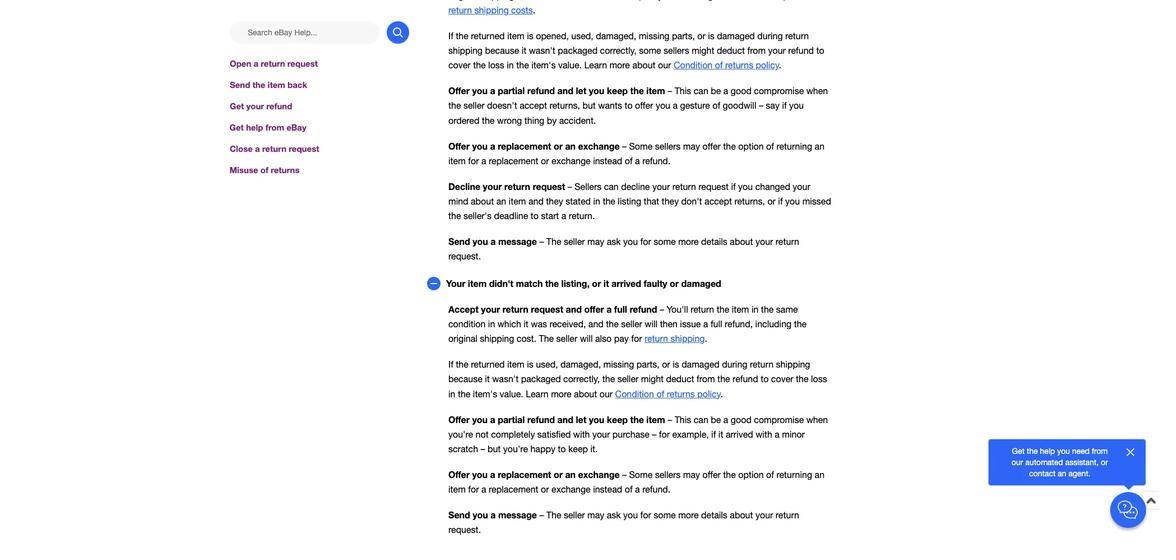 Task type: locate. For each thing, give the bounding box(es) containing it.
1 – some sellers may offer the option of returning an item for a replacement or exchange instead of a refund. from the top
[[449, 141, 825, 166]]

2 vertical spatial can
[[694, 415, 709, 425]]

1 this from the top
[[675, 86, 692, 96]]

request.
[[449, 251, 481, 261], [449, 525, 481, 535]]

2 be from the top
[[711, 415, 721, 425]]

packaged down cost.
[[521, 374, 561, 384]]

1 vertical spatial parts,
[[637, 360, 660, 370]]

shipping down including
[[777, 360, 811, 370]]

about inside if the returned item is opened, used, damaged, missing parts, or is damaged during return shipping because it wasn't packaged correctly, some sellers might deduct from your refund to cover the loss in the item's value. learn more about our
[[633, 60, 656, 70]]

1 vertical spatial condition of returns policy link
[[616, 389, 721, 399]]

wasn't down cost.
[[493, 374, 519, 384]]

happy
[[531, 444, 556, 454]]

item's down opened,
[[532, 60, 556, 70]]

keep inside – this can be a good compromise when you're not completely satisfied with your purchase – for example, if it arrived with a minor scratch – but you're happy to keep it.
[[569, 444, 588, 454]]

your inside get your refund link
[[246, 101, 264, 111]]

0 vertical spatial sellers
[[664, 46, 690, 56]]

1 message from the top
[[499, 236, 537, 247]]

1 vertical spatial condition
[[616, 389, 655, 399]]

if down original
[[449, 360, 454, 370]]

2 compromise from the top
[[755, 415, 804, 425]]

returning
[[777, 141, 813, 151], [777, 470, 813, 480]]

in inside if the returned item is opened, used, damaged, missing parts, or is damaged during return shipping because it wasn't packaged correctly, some sellers might deduct from your refund to cover the loss in the item's value. learn more about our
[[507, 60, 514, 70]]

and up the accident.
[[558, 85, 574, 96]]

partial for return
[[498, 85, 525, 96]]

deadline
[[494, 211, 528, 221]]

return.
[[569, 211, 595, 221]]

2 returning from the top
[[777, 470, 813, 480]]

request up was at left bottom
[[531, 304, 564, 315]]

1 vertical spatial full
[[711, 319, 723, 329]]

full
[[615, 304, 628, 315], [711, 319, 723, 329]]

offer down ordered
[[449, 141, 470, 151]]

1 vertical spatial offer you a replacement or an exchange
[[449, 469, 620, 480]]

0 vertical spatial missing
[[639, 31, 670, 41]]

offer you a replacement or an exchange down "happy"
[[449, 469, 620, 480]]

2 send you a message from the top
[[449, 510, 537, 520]]

2 details from the top
[[702, 510, 728, 520]]

0 horizontal spatial item's
[[473, 389, 498, 399]]

offer you a replacement or an exchange down thing
[[449, 141, 620, 151]]

our up purchase
[[600, 389, 613, 399]]

offer you a partial refund and let you keep the item up satisfied
[[449, 414, 666, 425]]

it down costs
[[522, 46, 527, 56]]

issue
[[681, 319, 701, 329]]

2 horizontal spatial returns
[[726, 60, 754, 70]]

good inside – this can be a good compromise when the seller doesn't accept returns, but wants to offer you a gesture of goodwill – say if you ordered the wrong thing by accident.
[[731, 86, 752, 96]]

offer down scratch
[[449, 469, 470, 480]]

to inside – this can be a good compromise when you're not completely satisfied with your purchase – for example, if it arrived with a minor scratch – but you're happy to keep it.
[[558, 444, 566, 454]]

0 vertical spatial send you a message
[[449, 236, 537, 247]]

parts, inside if the returned item is used, damaged, missing parts, or is damaged during return shipping because it wasn't packaged correctly, the seller might deduct from the refund to cover the loss in the item's value. learn more about our
[[637, 360, 660, 370]]

2 instead from the top
[[593, 485, 623, 495]]

1 instead from the top
[[593, 156, 623, 166]]

2 this from the top
[[675, 415, 692, 425]]

1 horizontal spatial might
[[692, 46, 715, 56]]

it inside dropdown button
[[604, 278, 609, 289]]

return inside if the returned item is used, damaged, missing parts, or is damaged during return shipping because it wasn't packaged correctly, the seller might deduct from the refund to cover the loss in the item's value. learn more about our
[[750, 360, 774, 370]]

this up 'example,'
[[675, 415, 692, 425]]

1 with from the left
[[574, 429, 590, 440]]

2 partial from the top
[[498, 414, 525, 425]]

offer
[[636, 101, 654, 111], [703, 141, 721, 151], [585, 304, 605, 315], [703, 470, 721, 480]]

a
[[254, 58, 259, 68], [490, 85, 496, 96], [724, 86, 729, 96], [673, 101, 678, 111], [490, 141, 496, 151], [255, 144, 260, 154], [482, 156, 487, 166], [636, 156, 640, 166], [562, 211, 567, 221], [491, 236, 496, 247], [607, 304, 612, 315], [704, 319, 709, 329], [490, 414, 496, 425], [724, 415, 729, 425], [775, 429, 780, 440], [490, 469, 496, 480], [482, 485, 487, 495], [636, 485, 640, 495], [491, 510, 496, 520]]

2 message from the top
[[499, 510, 537, 520]]

item left back
[[268, 80, 285, 90]]

get your refund
[[230, 101, 292, 111]]

damaged, inside if the returned item is opened, used, damaged, missing parts, or is damaged during return shipping because it wasn't packaged correctly, some sellers might deduct from your refund to cover the loss in the item's value. learn more about our
[[596, 31, 637, 41]]

cover up ordered
[[449, 60, 471, 70]]

1 let from the top
[[576, 85, 587, 96]]

1 horizontal spatial you're
[[504, 444, 528, 454]]

let
[[576, 85, 587, 96], [576, 414, 587, 425]]

2 let from the top
[[576, 414, 587, 425]]

a inside – sellers can decline your return request if you changed your mind about an item and they stated in the listing that they don't accept returns, or if you missed the seller's deadline to start a return.
[[562, 211, 567, 221]]

can inside – sellers can decline your return request if you changed your mind about an item and they stated in the listing that they don't accept returns, or if you missed the seller's deadline to start a return.
[[604, 182, 619, 192]]

some down – this can be a good compromise when you're not completely satisfied with your purchase – for example, if it arrived with a minor scratch – but you're happy to keep it.
[[630, 470, 653, 480]]

correctly, inside if the returned item is opened, used, damaged, missing parts, or is damaged during return shipping because it wasn't packaged correctly, some sellers might deduct from your refund to cover the loss in the item's value. learn more about our
[[600, 46, 637, 56]]

2 – the seller may ask you for some more details about your return request. from the top
[[449, 510, 800, 535]]

for inside – you'll return the item in the same condition in which it was received, and the seller will then issue a full refund, including the original shipping cost. the seller will also pay for
[[632, 334, 642, 344]]

details
[[702, 237, 728, 247], [702, 510, 728, 520]]

policy
[[756, 60, 780, 70], [698, 389, 721, 399]]

it inside if the returned item is opened, used, damaged, missing parts, or is damaged during return shipping because it wasn't packaged correctly, some sellers might deduct from your refund to cover the loss in the item's value. learn more about our
[[522, 46, 527, 56]]

0 horizontal spatial they
[[546, 196, 564, 206]]

full inside – you'll return the item in the same condition in which it was received, and the seller will then issue a full refund, including the original shipping cost. the seller will also pay for
[[711, 319, 723, 329]]

0 horizontal spatial learn
[[526, 389, 549, 399]]

opened,
[[536, 31, 569, 41]]

accept inside – this can be a good compromise when the seller doesn't accept returns, but wants to offer you a gesture of goodwill – say if you ordered the wrong thing by accident.
[[520, 101, 547, 111]]

keep up purchase
[[607, 414, 628, 425]]

– some sellers may offer the option of returning an item for a replacement or exchange instead of a refund.
[[449, 141, 825, 166], [449, 470, 825, 495]]

deduct inside if the returned item is used, damaged, missing parts, or is damaged during return shipping because it wasn't packaged correctly, the seller might deduct from the refund to cover the loss in the item's value. learn more about our
[[667, 374, 695, 384]]

be inside – this can be a good compromise when you're not completely satisfied with your purchase – for example, if it arrived with a minor scratch – but you're happy to keep it.
[[711, 415, 721, 425]]

compromise up say at the top right
[[755, 86, 804, 96]]

1 vertical spatial refund.
[[643, 485, 671, 495]]

refund. for send you a message
[[643, 485, 671, 495]]

to
[[817, 46, 825, 56], [625, 101, 633, 111], [531, 211, 539, 221], [761, 374, 769, 384], [558, 444, 566, 454]]

1 vertical spatial offer you a partial refund and let you keep the item
[[449, 414, 666, 425]]

returns for send you a message
[[667, 389, 695, 399]]

request up don't
[[699, 182, 729, 192]]

it right 'example,'
[[719, 429, 724, 440]]

you'll
[[667, 305, 689, 315]]

0 horizontal spatial help
[[246, 122, 264, 132]]

offer up ordered
[[449, 85, 470, 96]]

1 vertical spatial learn
[[526, 389, 549, 399]]

purchase
[[613, 429, 650, 440]]

including
[[756, 319, 792, 329]]

compromise inside – this can be a good compromise when you're not completely satisfied with your purchase – for example, if it arrived with a minor scratch – but you're happy to keep it.
[[755, 415, 804, 425]]

2 offer from the top
[[449, 141, 470, 151]]

an
[[566, 141, 576, 151], [815, 141, 825, 151], [497, 196, 507, 206], [566, 469, 576, 480], [1059, 469, 1067, 478], [815, 470, 825, 480]]

partial up doesn't
[[498, 85, 525, 96]]

value. down opened,
[[559, 60, 582, 70]]

offer you a replacement or an exchange
[[449, 141, 620, 151], [449, 469, 620, 480]]

0 vertical spatial compromise
[[755, 86, 804, 96]]

instead for decline your return request
[[593, 156, 623, 166]]

1 vertical spatial arrived
[[726, 429, 754, 440]]

correctly, up wants
[[600, 46, 637, 56]]

0 horizontal spatial during
[[723, 360, 748, 370]]

and
[[558, 85, 574, 96], [529, 196, 544, 206], [566, 304, 582, 315], [589, 319, 604, 329], [558, 414, 574, 425]]

0 vertical spatial damaged
[[718, 31, 755, 41]]

2 request. from the top
[[449, 525, 481, 535]]

decline
[[622, 182, 650, 192]]

item inside – sellers can decline your return request if you changed your mind about an item and they stated in the listing that they don't accept returns, or if you missed the seller's deadline to start a return.
[[509, 196, 526, 206]]

0 vertical spatial can
[[694, 86, 709, 96]]

and up start
[[529, 196, 544, 206]]

0 horizontal spatial wasn't
[[493, 374, 519, 384]]

wasn't inside if the returned item is used, damaged, missing parts, or is damaged during return shipping because it wasn't packaged correctly, the seller might deduct from the refund to cover the loss in the item's value. learn more about our
[[493, 374, 519, 384]]

offer you a partial refund and let you keep the item up the 'by'
[[449, 85, 666, 96]]

1 vertical spatial missing
[[604, 360, 635, 370]]

1 vertical spatial ask
[[607, 510, 621, 520]]

about inside – sellers can decline your return request if you changed your mind about an item and they stated in the listing that they don't accept returns, or if you missed the seller's deadline to start a return.
[[471, 196, 494, 206]]

1 refund. from the top
[[643, 156, 671, 166]]

0 horizontal spatial cover
[[449, 60, 471, 70]]

with left minor
[[756, 429, 773, 440]]

partial up the completely
[[498, 414, 525, 425]]

be inside – this can be a good compromise when the seller doesn't accept returns, but wants to offer you a gesture of goodwill – say if you ordered the wrong thing by accident.
[[711, 86, 721, 96]]

gesture
[[681, 101, 711, 111]]

wasn't down opened,
[[529, 46, 556, 56]]

but inside – this can be a good compromise when the seller doesn't accept returns, but wants to offer you a gesture of goodwill – say if you ordered the wrong thing by accident.
[[583, 101, 596, 111]]

1 horizontal spatial condition
[[674, 60, 713, 70]]

1 horizontal spatial returns
[[667, 389, 695, 399]]

1 horizontal spatial learn
[[585, 60, 607, 70]]

they right that
[[662, 196, 679, 206]]

correctly, down also at the right
[[564, 374, 600, 384]]

packaged inside if the returned item is opened, used, damaged, missing parts, or is damaged during return shipping because it wasn't packaged correctly, some sellers might deduct from your refund to cover the loss in the item's value. learn more about our
[[558, 46, 598, 56]]

0 vertical spatial the
[[547, 237, 562, 247]]

is
[[527, 31, 534, 41], [709, 31, 715, 41], [527, 360, 534, 370], [673, 360, 680, 370]]

1 ask from the top
[[607, 237, 621, 247]]

condition up – this can be a good compromise when you're not completely satisfied with your purchase – for example, if it arrived with a minor scratch – but you're happy to keep it.
[[616, 389, 655, 399]]

returned inside if the returned item is opened, used, damaged, missing parts, or is damaged during return shipping because it wasn't packaged correctly, some sellers might deduct from your refund to cover the loss in the item's value. learn more about our
[[471, 31, 505, 41]]

– inside – you'll return the item in the same condition in which it was received, and the seller will then issue a full refund, including the original shipping cost. the seller will also pay for
[[660, 305, 665, 315]]

3 offer from the top
[[449, 414, 470, 425]]

request up back
[[288, 58, 318, 68]]

policy up 'example,'
[[698, 389, 721, 399]]

1 vertical spatial during
[[723, 360, 748, 370]]

1 if from the top
[[449, 31, 454, 41]]

1 vertical spatial condition of returns policy .
[[616, 389, 723, 399]]

be for message
[[711, 415, 721, 425]]

keep for send you a message
[[607, 414, 628, 425]]

some down – this can be a good compromise when the seller doesn't accept returns, but wants to offer you a gesture of goodwill – say if you ordered the wrong thing by accident.
[[630, 141, 653, 151]]

compromise up minor
[[755, 415, 804, 425]]

cover
[[449, 60, 471, 70], [772, 374, 794, 384]]

partial for a
[[498, 414, 525, 425]]

return inside if the returned item is opened, used, damaged, missing parts, or is damaged during return shipping because it wasn't packaged correctly, some sellers might deduct from your refund to cover the loss in the item's value. learn more about our
[[786, 31, 809, 41]]

0 vertical spatial some
[[630, 141, 653, 151]]

1 horizontal spatial but
[[583, 101, 596, 111]]

damaged inside if the returned item is used, damaged, missing parts, or is damaged during return shipping because it wasn't packaged correctly, the seller might deduct from the refund to cover the loss in the item's value. learn more about our
[[682, 360, 720, 370]]

this inside – this can be a good compromise when you're not completely satisfied with your purchase – for example, if it arrived with a minor scratch – but you're happy to keep it.
[[675, 415, 692, 425]]

1 offer you a replacement or an exchange from the top
[[449, 141, 620, 151]]

can inside – this can be a good compromise when the seller doesn't accept returns, but wants to offer you a gesture of goodwill – say if you ordered the wrong thing by accident.
[[694, 86, 709, 96]]

value. up the completely
[[500, 389, 524, 399]]

it inside – you'll return the item in the same condition in which it was received, and the seller will then issue a full refund, including the original shipping cost. the seller will also pay for
[[524, 319, 529, 329]]

because down original
[[449, 374, 483, 384]]

condition up gesture
[[674, 60, 713, 70]]

if right 'example,'
[[712, 429, 716, 440]]

compromise inside – this can be a good compromise when the seller doesn't accept returns, but wants to offer you a gesture of goodwill – say if you ordered the wrong thing by accident.
[[755, 86, 804, 96]]

refund. for decline your return request
[[643, 156, 671, 166]]

2 some from the top
[[630, 470, 653, 480]]

offer you a partial refund and let you keep the item for message
[[449, 414, 666, 425]]

0 vertical spatial – the seller may ask you for some more details about your return request.
[[449, 237, 800, 261]]

0 vertical spatial returning
[[777, 141, 813, 151]]

1 partial from the top
[[498, 85, 525, 96]]

option
[[739, 141, 764, 151], [739, 470, 764, 480]]

when inside – this can be a good compromise when the seller doesn't accept returns, but wants to offer you a gesture of goodwill – say if you ordered the wrong thing by accident.
[[807, 86, 829, 96]]

0 horizontal spatial will
[[580, 334, 593, 344]]

2 vertical spatial keep
[[569, 444, 588, 454]]

an inside – sellers can decline your return request if you changed your mind about an item and they stated in the listing that they don't accept returns, or if you missed the seller's deadline to start a return.
[[497, 196, 507, 206]]

1 horizontal spatial they
[[662, 196, 679, 206]]

.
[[533, 5, 536, 15], [780, 60, 782, 70], [705, 334, 708, 344], [721, 389, 723, 399]]

item inside if the returned item is opened, used, damaged, missing parts, or is damaged during return shipping because it wasn't packaged correctly, some sellers might deduct from your refund to cover the loss in the item's value. learn more about our
[[508, 31, 525, 41]]

1 compromise from the top
[[755, 86, 804, 96]]

request for decline your return request
[[533, 181, 566, 192]]

returned down original
[[471, 360, 505, 370]]

0 vertical spatial condition of returns policy .
[[674, 60, 782, 70]]

1 horizontal spatial will
[[645, 319, 658, 329]]

1 when from the top
[[807, 86, 829, 96]]

0 vertical spatial might
[[692, 46, 715, 56]]

instead
[[593, 156, 623, 166], [593, 485, 623, 495]]

arrived
[[612, 278, 642, 289], [726, 429, 754, 440]]

full down your item didn't match the listing, or it arrived faulty or damaged dropdown button
[[615, 304, 628, 315]]

close a return request
[[230, 144, 319, 154]]

return shipping link
[[645, 334, 705, 344]]

0 horizontal spatial parts,
[[637, 360, 660, 370]]

– some sellers may offer the option of returning an item for a replacement or exchange instead of a refund. down – this can be a good compromise when you're not completely satisfied with your purchase – for example, if it arrived with a minor scratch – but you're happy to keep it.
[[449, 470, 825, 495]]

2 – some sellers may offer the option of returning an item for a replacement or exchange instead of a refund. from the top
[[449, 470, 825, 495]]

condition of returns policy link for message
[[616, 389, 721, 399]]

2 with from the left
[[756, 429, 773, 440]]

if left changed
[[732, 182, 736, 192]]

request inside – sellers can decline your return request if you changed your mind about an item and they stated in the listing that they don't accept returns, or if you missed the seller's deadline to start a return.
[[699, 182, 729, 192]]

and inside – you'll return the item in the same condition in which it was received, and the seller will then issue a full refund, including the original shipping cost. the seller will also pay for
[[589, 319, 604, 329]]

0 vertical spatial item's
[[532, 60, 556, 70]]

or inside if the returned item is used, damaged, missing parts, or is damaged during return shipping because it wasn't packaged correctly, the seller might deduct from the refund to cover the loss in the item's value. learn more about our
[[662, 360, 671, 370]]

returns, inside – this can be a good compromise when the seller doesn't accept returns, but wants to offer you a gesture of goodwill – say if you ordered the wrong thing by accident.
[[550, 101, 581, 111]]

2 ask from the top
[[607, 510, 621, 520]]

option for request
[[739, 141, 764, 151]]

close
[[230, 144, 253, 154]]

if
[[449, 31, 454, 41], [449, 360, 454, 370]]

packaged inside if the returned item is used, damaged, missing parts, or is damaged during return shipping because it wasn't packaged correctly, the seller might deduct from the refund to cover the loss in the item's value. learn more about our
[[521, 374, 561, 384]]

item's inside if the returned item is opened, used, damaged, missing parts, or is damaged during return shipping because it wasn't packaged correctly, some sellers might deduct from your refund to cover the loss in the item's value. learn more about our
[[532, 60, 556, 70]]

exchange
[[579, 141, 620, 151], [552, 156, 591, 166], [579, 469, 620, 480], [552, 485, 591, 495]]

0 vertical spatial arrived
[[612, 278, 642, 289]]

offer right wants
[[636, 101, 654, 111]]

0 vertical spatial be
[[711, 86, 721, 96]]

keep left 'it.'
[[569, 444, 588, 454]]

1 vertical spatial when
[[807, 415, 829, 425]]

2 refund. from the top
[[643, 485, 671, 495]]

they up start
[[546, 196, 564, 206]]

1 horizontal spatial our
[[658, 60, 672, 70]]

returns, down changed
[[735, 196, 766, 206]]

can up gesture
[[694, 86, 709, 96]]

seller
[[464, 101, 485, 111], [564, 237, 585, 247], [622, 319, 643, 329], [557, 334, 578, 344], [618, 374, 639, 384], [564, 510, 585, 520]]

returns
[[726, 60, 754, 70], [271, 165, 300, 175], [667, 389, 695, 399]]

send
[[230, 80, 250, 90], [449, 236, 470, 247], [449, 510, 470, 520]]

1 vertical spatial but
[[488, 444, 501, 454]]

learn up wants
[[585, 60, 607, 70]]

0 vertical spatial because
[[485, 46, 520, 56]]

1 horizontal spatial deduct
[[717, 46, 745, 56]]

offer you a replacement or an exchange for request
[[449, 141, 620, 151]]

about
[[633, 60, 656, 70], [471, 196, 494, 206], [730, 237, 754, 247], [574, 389, 597, 399], [730, 510, 754, 520]]

this for message
[[675, 415, 692, 425]]

help down get your refund
[[246, 122, 264, 132]]

when
[[807, 86, 829, 96], [807, 415, 829, 425]]

condition of returns policy link up goodwill
[[674, 60, 780, 70]]

if down return shipping costs link
[[449, 31, 454, 41]]

you're
[[449, 429, 473, 440], [504, 444, 528, 454]]

1 some from the top
[[630, 141, 653, 151]]

0 vertical spatial message
[[499, 236, 537, 247]]

0 vertical spatial learn
[[585, 60, 607, 70]]

item down cost.
[[508, 360, 525, 370]]

ask
[[607, 237, 621, 247], [607, 510, 621, 520]]

2 offer you a partial refund and let you keep the item from the top
[[449, 414, 666, 425]]

this inside – this can be a good compromise when the seller doesn't accept returns, but wants to offer you a gesture of goodwill – say if you ordered the wrong thing by accident.
[[675, 86, 692, 96]]

good for send you a message
[[731, 415, 752, 425]]

returns, up the accident.
[[550, 101, 581, 111]]

value.
[[559, 60, 582, 70], [500, 389, 524, 399]]

0 vertical spatial some
[[640, 46, 662, 56]]

1 good from the top
[[731, 86, 752, 96]]

replacement
[[498, 141, 552, 151], [489, 156, 539, 166], [498, 469, 552, 480], [489, 485, 539, 495]]

2 when from the top
[[807, 415, 829, 425]]

1 horizontal spatial used,
[[572, 31, 594, 41]]

shipping down which
[[480, 334, 515, 344]]

damaged for is
[[682, 360, 720, 370]]

in
[[507, 60, 514, 70], [594, 196, 601, 206], [752, 305, 759, 315], [488, 319, 495, 329], [449, 389, 456, 399]]

used,
[[572, 31, 594, 41], [536, 360, 558, 370]]

0 vertical spatial option
[[739, 141, 764, 151]]

offer down 'example,'
[[703, 470, 721, 480]]

2 vertical spatial send
[[449, 510, 470, 520]]

your item didn't match the listing, or it arrived faulty or damaged
[[446, 278, 722, 289]]

condition
[[674, 60, 713, 70], [616, 389, 655, 399]]

with
[[574, 429, 590, 440], [756, 429, 773, 440]]

2 if from the top
[[449, 360, 454, 370]]

option for message
[[739, 470, 764, 480]]

2 vertical spatial sellers
[[656, 470, 681, 480]]

1 horizontal spatial loss
[[812, 374, 828, 384]]

shipping down return shipping costs link
[[449, 46, 483, 56]]

close a return request link
[[230, 143, 409, 155]]

1 vertical spatial accept
[[705, 196, 733, 206]]

match
[[516, 278, 543, 289]]

0 vertical spatial deduct
[[717, 46, 745, 56]]

condition of returns policy link up 'example,'
[[616, 389, 721, 399]]

2 good from the top
[[731, 415, 752, 425]]

start
[[541, 211, 559, 221]]

if inside if the returned item is used, damaged, missing parts, or is damaged during return shipping because it wasn't packaged correctly, the seller might deduct from the refund to cover the loss in the item's value. learn more about our
[[449, 360, 454, 370]]

keep up wants
[[607, 85, 628, 96]]

instead down 'it.'
[[593, 485, 623, 495]]

you're down the completely
[[504, 444, 528, 454]]

– some sellers may offer the option of returning an item for a replacement or exchange instead of a refund. for send you a message
[[449, 470, 825, 495]]

– the seller may ask you for some more details about your return request.
[[449, 237, 800, 261], [449, 510, 800, 535]]

policy up say at the top right
[[756, 60, 780, 70]]

returned down return shipping costs link
[[471, 31, 505, 41]]

1 vertical spatial help
[[1041, 447, 1056, 456]]

returning for message
[[777, 470, 813, 480]]

0 vertical spatial get
[[230, 101, 244, 111]]

1 returning from the top
[[777, 141, 813, 151]]

1 vertical spatial because
[[449, 374, 483, 384]]

arrived right 'example,'
[[726, 429, 754, 440]]

1 horizontal spatial cover
[[772, 374, 794, 384]]

misuse of returns
[[230, 165, 300, 175]]

1 vertical spatial returned
[[471, 360, 505, 370]]

1 offer from the top
[[449, 85, 470, 96]]

get the help you need from our automated assistant, or contact an agent. tooltip
[[1007, 446, 1114, 480]]

cover inside if the returned item is used, damaged, missing parts, or is damaged during return shipping because it wasn't packaged correctly, the seller might deduct from the refund to cover the loss in the item's value. learn more about our
[[772, 374, 794, 384]]

2 vertical spatial some
[[654, 510, 676, 520]]

this
[[675, 86, 692, 96], [675, 415, 692, 425]]

1 vertical spatial policy
[[698, 389, 721, 399]]

0 vertical spatial returned
[[471, 31, 505, 41]]

good
[[731, 86, 752, 96], [731, 415, 752, 425]]

0 vertical spatial damaged,
[[596, 31, 637, 41]]

item down if the returned item is opened, used, damaged, missing parts, or is damaged during return shipping because it wasn't packaged correctly, some sellers might deduct from your refund to cover the loss in the item's value. learn more about our
[[647, 85, 666, 96]]

returns for decline your return request
[[726, 60, 754, 70]]

1 vertical spatial instead
[[593, 485, 623, 495]]

1 vertical spatial be
[[711, 415, 721, 425]]

2 vertical spatial our
[[1012, 458, 1024, 467]]

item down costs
[[508, 31, 525, 41]]

0 vertical spatial condition
[[674, 60, 713, 70]]

0 vertical spatial offer you a replacement or an exchange
[[449, 141, 620, 151]]

2 vertical spatial get
[[1013, 447, 1025, 456]]

1 vertical spatial used,
[[536, 360, 558, 370]]

2 offer you a replacement or an exchange from the top
[[449, 469, 620, 480]]

returns up goodwill
[[726, 60, 754, 70]]

sellers inside if the returned item is opened, used, damaged, missing parts, or is damaged during return shipping because it wasn't packaged correctly, some sellers might deduct from your refund to cover the loss in the item's value. learn more about our
[[664, 46, 690, 56]]

0 vertical spatial value.
[[559, 60, 582, 70]]

0 vertical spatial when
[[807, 86, 829, 96]]

our inside get the help you need from our automated assistant, or contact an agent.
[[1012, 458, 1024, 467]]

0 vertical spatial good
[[731, 86, 752, 96]]

will
[[645, 319, 658, 329], [580, 334, 593, 344]]

they
[[546, 196, 564, 206], [662, 196, 679, 206]]

listing
[[618, 196, 642, 206]]

instead for send you a message
[[593, 485, 623, 495]]

it right the listing,
[[604, 278, 609, 289]]

good inside – this can be a good compromise when you're not completely satisfied with your purchase – for example, if it arrived with a minor scratch – but you're happy to keep it.
[[731, 415, 752, 425]]

1 vertical spatial keep
[[607, 414, 628, 425]]

1 horizontal spatial returns,
[[735, 196, 766, 206]]

our left automated
[[1012, 458, 1024, 467]]

0 vertical spatial returns
[[726, 60, 754, 70]]

might up gesture
[[692, 46, 715, 56]]

2 returned from the top
[[471, 360, 505, 370]]

the
[[547, 237, 562, 247], [539, 334, 554, 344], [547, 510, 562, 520]]

offer up scratch
[[449, 414, 470, 425]]

will left then
[[645, 319, 658, 329]]

but down not
[[488, 444, 501, 454]]

1 vertical spatial wasn't
[[493, 374, 519, 384]]

because
[[485, 46, 520, 56], [449, 374, 483, 384]]

you're up scratch
[[449, 429, 473, 440]]

our
[[658, 60, 672, 70], [600, 389, 613, 399], [1012, 458, 1024, 467]]

returning down minor
[[777, 470, 813, 480]]

and up also at the right
[[589, 319, 604, 329]]

some inside if the returned item is opened, used, damaged, missing parts, or is damaged during return shipping because it wasn't packaged correctly, some sellers might deduct from your refund to cover the loss in the item's value. learn more about our
[[640, 46, 662, 56]]

if for decline your return request
[[449, 31, 454, 41]]

policy for message
[[698, 389, 721, 399]]

of inside – this can be a good compromise when the seller doesn't accept returns, but wants to offer you a gesture of goodwill – say if you ordered the wrong thing by accident.
[[713, 101, 721, 111]]

shipping
[[475, 5, 509, 15], [449, 46, 483, 56], [480, 334, 515, 344], [671, 334, 705, 344], [777, 360, 811, 370]]

by
[[547, 115, 557, 125]]

compromise
[[755, 86, 804, 96], [755, 415, 804, 425]]

returned inside if the returned item is used, damaged, missing parts, or is damaged during return shipping because it wasn't packaged correctly, the seller might deduct from the refund to cover the loss in the item's value. learn more about our
[[471, 360, 505, 370]]

condition of returns policy link
[[674, 60, 780, 70], [616, 389, 721, 399]]

accept inside – sellers can decline your return request if you changed your mind about an item and they stated in the listing that they don't accept returns, or if you missed the seller's deadline to start a return.
[[705, 196, 733, 206]]

1 vertical spatial value.
[[500, 389, 524, 399]]

used, inside if the returned item is opened, used, damaged, missing parts, or is damaged during return shipping because it wasn't packaged correctly, some sellers might deduct from your refund to cover the loss in the item's value. learn more about our
[[572, 31, 594, 41]]

returned for you
[[471, 360, 505, 370]]

used, down cost.
[[536, 360, 558, 370]]

2 option from the top
[[739, 470, 764, 480]]

damaged
[[718, 31, 755, 41], [682, 278, 722, 289], [682, 360, 720, 370]]

learn inside if the returned item is used, damaged, missing parts, or is damaged during return shipping because it wasn't packaged correctly, the seller might deduct from the refund to cover the loss in the item's value. learn more about our
[[526, 389, 549, 399]]

returning up changed
[[777, 141, 813, 151]]

can right sellers
[[604, 182, 619, 192]]

get the help you need from our automated assistant, or contact an agent.
[[1012, 447, 1109, 478]]

return inside – sellers can decline your return request if you changed your mind about an item and they stated in the listing that they don't accept returns, or if you missed the seller's deadline to start a return.
[[673, 182, 697, 192]]

1 be from the top
[[711, 86, 721, 96]]

accept
[[520, 101, 547, 111], [705, 196, 733, 206]]

1 option from the top
[[739, 141, 764, 151]]

arrived left faulty on the right of page
[[612, 278, 642, 289]]

item up 'deadline'
[[509, 196, 526, 206]]

0 vertical spatial if
[[449, 31, 454, 41]]

– some sellers may offer the option of returning an item for a replacement or exchange instead of a refund. for decline your return request
[[449, 141, 825, 166]]

return
[[449, 5, 472, 15], [786, 31, 809, 41], [261, 58, 285, 68], [262, 144, 287, 154], [505, 181, 531, 192], [673, 182, 697, 192], [776, 237, 800, 247], [503, 304, 529, 315], [691, 305, 715, 315], [645, 334, 669, 344], [750, 360, 774, 370], [776, 510, 800, 520]]

1 vertical spatial if
[[449, 360, 454, 370]]

a inside – you'll return the item in the same condition in which it was received, and the seller will then issue a full refund, including the original shipping cost. the seller will also pay for
[[704, 319, 709, 329]]

offer down your item didn't match the listing, or it arrived faulty or damaged
[[585, 304, 605, 315]]

1 horizontal spatial help
[[1041, 447, 1056, 456]]

2 vertical spatial returns
[[667, 389, 695, 399]]

0 vertical spatial full
[[615, 304, 628, 315]]

0 horizontal spatial accept
[[520, 101, 547, 111]]

item
[[508, 31, 525, 41], [268, 80, 285, 90], [647, 85, 666, 96], [449, 156, 466, 166], [509, 196, 526, 206], [468, 278, 487, 289], [732, 305, 750, 315], [508, 360, 525, 370], [647, 414, 666, 425], [449, 485, 466, 495]]

can inside – this can be a good compromise when you're not completely satisfied with your purchase – for example, if it arrived with a minor scratch – but you're happy to keep it.
[[694, 415, 709, 425]]

costs
[[512, 5, 533, 15]]

agent.
[[1069, 469, 1091, 478]]

if right say at the top right
[[783, 101, 787, 111]]

might inside if the returned item is opened, used, damaged, missing parts, or is damaged during return shipping because it wasn't packaged correctly, some sellers might deduct from your refund to cover the loss in the item's value. learn more about our
[[692, 46, 715, 56]]

learn up satisfied
[[526, 389, 549, 399]]

but up the accident.
[[583, 101, 596, 111]]

returns, inside – sellers can decline your return request if you changed your mind about an item and they stated in the listing that they don't accept returns, or if you missed the seller's deadline to start a return.
[[735, 196, 766, 206]]

deduct down return shipping .
[[667, 374, 695, 384]]

might down return shipping link
[[642, 374, 664, 384]]

0 vertical spatial will
[[645, 319, 658, 329]]

0 vertical spatial this
[[675, 86, 692, 96]]

can up 'example,'
[[694, 415, 709, 425]]

some for send you a message
[[630, 470, 653, 480]]

deduct
[[717, 46, 745, 56], [667, 374, 695, 384]]

the inside get the help you need from our automated assistant, or contact an agent.
[[1028, 447, 1039, 456]]

request for open a return request
[[288, 58, 318, 68]]

0 vertical spatial correctly,
[[600, 46, 637, 56]]

instead up sellers
[[593, 156, 623, 166]]

wasn't inside if the returned item is opened, used, damaged, missing parts, or is damaged during return shipping because it wasn't packaged correctly, some sellers might deduct from your refund to cover the loss in the item's value. learn more about our
[[529, 46, 556, 56]]

1 offer you a partial refund and let you keep the item from the top
[[449, 85, 666, 96]]

but
[[583, 101, 596, 111], [488, 444, 501, 454]]

packaged down opened,
[[558, 46, 598, 56]]

1 returned from the top
[[471, 31, 505, 41]]

it inside – this can be a good compromise when you're not completely satisfied with your purchase – for example, if it arrived with a minor scratch – but you're happy to keep it.
[[719, 429, 724, 440]]

it left was at left bottom
[[524, 319, 529, 329]]

when inside – this can be a good compromise when you're not completely satisfied with your purchase – for example, if it arrived with a minor scratch – but you're happy to keep it.
[[807, 415, 829, 425]]

with right satisfied
[[574, 429, 590, 440]]

deduct up goodwill
[[717, 46, 745, 56]]

0 horizontal spatial our
[[600, 389, 613, 399]]

refund
[[789, 46, 814, 56], [528, 85, 555, 96], [267, 101, 292, 111], [630, 304, 658, 315], [733, 374, 759, 384], [528, 414, 555, 425]]



Task type: vqa. For each thing, say whether or not it's contained in the screenshot.
topmost Yard,
no



Task type: describe. For each thing, give the bounding box(es) containing it.
received,
[[550, 319, 586, 329]]

condition for decline your return request
[[674, 60, 713, 70]]

item inside if the returned item is used, damaged, missing parts, or is damaged during return shipping because it wasn't packaged correctly, the seller might deduct from the refund to cover the loss in the item's value. learn more about our
[[508, 360, 525, 370]]

because inside if the returned item is used, damaged, missing parts, or is damaged during return shipping because it wasn't packaged correctly, the seller might deduct from the refund to cover the loss in the item's value. learn more about our
[[449, 374, 483, 384]]

open
[[230, 58, 251, 68]]

open a return request link
[[230, 57, 409, 70]]

0 horizontal spatial full
[[615, 304, 628, 315]]

when for message
[[807, 415, 829, 425]]

can for decline your return request
[[694, 86, 709, 96]]

value. inside if the returned item is opened, used, damaged, missing parts, or is damaged during return shipping because it wasn't packaged correctly, some sellers might deduct from your refund to cover the loss in the item's value. learn more about our
[[559, 60, 582, 70]]

and up received,
[[566, 304, 582, 315]]

to inside if the returned item is opened, used, damaged, missing parts, or is damaged during return shipping because it wasn't packaged correctly, some sellers might deduct from your refund to cover the loss in the item's value. learn more about our
[[817, 46, 825, 56]]

our inside if the returned item is opened, used, damaged, missing parts, or is damaged during return shipping because it wasn't packaged correctly, some sellers might deduct from your refund to cover the loss in the item's value. learn more about our
[[658, 60, 672, 70]]

request for close a return request
[[289, 144, 319, 154]]

0 vertical spatial send
[[230, 80, 250, 90]]

original
[[449, 334, 478, 344]]

parts, inside if the returned item is opened, used, damaged, missing parts, or is damaged during return shipping because it wasn't packaged correctly, some sellers might deduct from your refund to cover the loss in the item's value. learn more about our
[[672, 31, 695, 41]]

item up decline
[[449, 156, 466, 166]]

0 horizontal spatial you're
[[449, 429, 473, 440]]

missed
[[803, 196, 832, 206]]

wrong
[[497, 115, 522, 125]]

if down changed
[[779, 196, 783, 206]]

if inside – this can be a good compromise when you're not completely satisfied with your purchase – for example, if it arrived with a minor scratch – but you're happy to keep it.
[[712, 429, 716, 440]]

send the item back link
[[230, 79, 409, 91]]

stated
[[566, 196, 591, 206]]

to inside – sellers can decline your return request if you changed your mind about an item and they stated in the listing that they don't accept returns, or if you missed the seller's deadline to start a return.
[[531, 211, 539, 221]]

then
[[660, 319, 678, 329]]

if inside – this can be a good compromise when the seller doesn't accept returns, but wants to offer you a gesture of goodwill – say if you ordered the wrong thing by accident.
[[783, 101, 787, 111]]

arrived inside – this can be a good compromise when you're not completely satisfied with your purchase – for example, if it arrived with a minor scratch – but you're happy to keep it.
[[726, 429, 754, 440]]

keep for decline your return request
[[607, 85, 628, 96]]

ebay
[[287, 122, 307, 132]]

for inside – this can be a good compromise when you're not completely satisfied with your purchase – for example, if it arrived with a minor scratch – but you're happy to keep it.
[[659, 429, 670, 440]]

returning for request
[[777, 141, 813, 151]]

the inside – you'll return the item in the same condition in which it was received, and the seller will then issue a full refund, including the original shipping cost. the seller will also pay for
[[539, 334, 554, 344]]

item inside dropdown button
[[468, 278, 487, 289]]

from inside get the help you need from our automated assistant, or contact an agent.
[[1093, 447, 1109, 456]]

return shipping costs .
[[449, 5, 536, 15]]

and inside – sellers can decline your return request if you changed your mind about an item and they stated in the listing that they don't accept returns, or if you missed the seller's deadline to start a return.
[[529, 196, 544, 206]]

or inside if the returned item is opened, used, damaged, missing parts, or is damaged during return shipping because it wasn't packaged correctly, some sellers might deduct from your refund to cover the loss in the item's value. learn more about our
[[698, 31, 706, 41]]

loss inside if the returned item is used, damaged, missing parts, or is damaged during return shipping because it wasn't packaged correctly, the seller might deduct from the refund to cover the loss in the item's value. learn more about our
[[812, 374, 828, 384]]

accept your return request and offer a full refund
[[449, 304, 658, 315]]

scratch
[[449, 444, 478, 454]]

1 they from the left
[[546, 196, 564, 206]]

seller inside if the returned item is used, damaged, missing parts, or is damaged during return shipping because it wasn't packaged correctly, the seller might deduct from the refund to cover the loss in the item's value. learn more about our
[[618, 374, 639, 384]]

sellers
[[575, 182, 602, 192]]

your inside – this can be a good compromise when you're not completely satisfied with your purchase – for example, if it arrived with a minor scratch – but you're happy to keep it.
[[593, 429, 610, 440]]

cost.
[[517, 334, 537, 344]]

sellers for message
[[656, 470, 681, 480]]

or inside get the help you need from our automated assistant, or contact an agent.
[[1102, 458, 1109, 467]]

during inside if the returned item is opened, used, damaged, missing parts, or is damaged during return shipping because it wasn't packaged correctly, some sellers might deduct from your refund to cover the loss in the item's value. learn more about our
[[758, 31, 783, 41]]

correctly, inside if the returned item is used, damaged, missing parts, or is damaged during return shipping because it wasn't packaged correctly, the seller might deduct from the refund to cover the loss in the item's value. learn more about our
[[564, 374, 600, 384]]

shipping inside if the returned item is used, damaged, missing parts, or is damaged during return shipping because it wasn't packaged correctly, the seller might deduct from the refund to cover the loss in the item's value. learn more about our
[[777, 360, 811, 370]]

your inside if the returned item is opened, used, damaged, missing parts, or is damaged during return shipping because it wasn't packaged correctly, some sellers might deduct from your refund to cover the loss in the item's value. learn more about our
[[769, 46, 786, 56]]

seller inside – this can be a good compromise when the seller doesn't accept returns, but wants to offer you a gesture of goodwill – say if you ordered the wrong thing by accident.
[[464, 101, 485, 111]]

– this can be a good compromise when the seller doesn't accept returns, but wants to offer you a gesture of goodwill – say if you ordered the wrong thing by accident.
[[449, 86, 829, 125]]

when for request
[[807, 86, 829, 96]]

because inside if the returned item is opened, used, damaged, missing parts, or is damaged during return shipping because it wasn't packaged correctly, some sellers might deduct from your refund to cover the loss in the item's value. learn more about our
[[485, 46, 520, 56]]

let for send you a message
[[576, 414, 587, 425]]

about inside if the returned item is used, damaged, missing parts, or is damaged during return shipping because it wasn't packaged correctly, the seller might deduct from the refund to cover the loss in the item's value. learn more about our
[[574, 389, 597, 399]]

ordered
[[449, 115, 480, 125]]

condition of returns policy link for request
[[674, 60, 780, 70]]

– this can be a good compromise when you're not completely satisfied with your purchase – for example, if it arrived with a minor scratch – but you're happy to keep it.
[[449, 415, 829, 454]]

from inside if the returned item is used, damaged, missing parts, or is damaged during return shipping because it wasn't packaged correctly, the seller might deduct from the refund to cover the loss in the item's value. learn more about our
[[697, 374, 716, 384]]

condition of returns policy . for decline your return request
[[674, 60, 782, 70]]

offer you a replacement or an exchange for message
[[449, 469, 620, 480]]

shipping left costs
[[475, 5, 509, 15]]

get for get the help you need from our automated assistant, or contact an agent.
[[1013, 447, 1025, 456]]

offer inside – this can be a good compromise when the seller doesn't accept returns, but wants to offer you a gesture of goodwill – say if you ordered the wrong thing by accident.
[[636, 101, 654, 111]]

back
[[288, 80, 307, 90]]

1 send you a message from the top
[[449, 236, 537, 247]]

send the item back
[[230, 80, 307, 90]]

get help from ebay
[[230, 122, 307, 132]]

don't
[[682, 196, 703, 206]]

0 vertical spatial help
[[246, 122, 264, 132]]

seller's
[[464, 211, 492, 221]]

an inside get the help you need from our automated assistant, or contact an agent.
[[1059, 469, 1067, 478]]

1 vertical spatial returns
[[271, 165, 300, 175]]

or inside – sellers can decline your return request if you changed your mind about an item and they stated in the listing that they don't accept returns, or if you missed the seller's deadline to start a return.
[[768, 196, 776, 206]]

value. inside if the returned item is used, damaged, missing parts, or is damaged during return shipping because it wasn't packaged correctly, the seller might deduct from the refund to cover the loss in the item's value. learn more about our
[[500, 389, 524, 399]]

your
[[446, 278, 466, 289]]

accident.
[[560, 115, 596, 125]]

wants
[[599, 101, 623, 111]]

compromise for send you a message
[[755, 415, 804, 425]]

missing inside if the returned item is used, damaged, missing parts, or is damaged during return shipping because it wasn't packaged correctly, the seller might deduct from the refund to cover the loss in the item's value. learn more about our
[[604, 360, 635, 370]]

Search eBay Help... text field
[[230, 21, 380, 44]]

1 vertical spatial send
[[449, 236, 470, 247]]

returned for your
[[471, 31, 505, 41]]

damaged for or
[[682, 278, 722, 289]]

pay
[[615, 334, 629, 344]]

arrived inside dropdown button
[[612, 278, 642, 289]]

also
[[596, 334, 612, 344]]

– sellers can decline your return request if you changed your mind about an item and they stated in the listing that they don't accept returns, or if you missed the seller's deadline to start a return.
[[449, 182, 832, 221]]

changed
[[756, 182, 791, 192]]

compromise for decline your return request
[[755, 86, 804, 96]]

you inside get the help you need from our automated assistant, or contact an agent.
[[1058, 447, 1071, 456]]

get help from ebay link
[[230, 121, 409, 134]]

1 – the seller may ask you for some more details about your return request. from the top
[[449, 237, 800, 261]]

offer you a partial refund and let you keep the item for request
[[449, 85, 666, 96]]

used, inside if the returned item is used, damaged, missing parts, or is damaged during return shipping because it wasn't packaged correctly, the seller might deduct from the refund to cover the loss in the item's value. learn more about our
[[536, 360, 558, 370]]

shipping down issue
[[671, 334, 705, 344]]

from inside if the returned item is opened, used, damaged, missing parts, or is damaged during return shipping because it wasn't packaged correctly, some sellers might deduct from your refund to cover the loss in the item's value. learn more about our
[[748, 46, 766, 56]]

to inside – this can be a good compromise when the seller doesn't accept returns, but wants to offer you a gesture of goodwill – say if you ordered the wrong thing by accident.
[[625, 101, 633, 111]]

if the returned item is opened, used, damaged, missing parts, or is damaged during return shipping because it wasn't packaged correctly, some sellers might deduct from your refund to cover the loss in the item's value. learn more about our
[[449, 31, 825, 70]]

condition
[[449, 319, 486, 329]]

deduct inside if the returned item is opened, used, damaged, missing parts, or is damaged during return shipping because it wasn't packaged correctly, some sellers might deduct from your refund to cover the loss in the item's value. learn more about our
[[717, 46, 745, 56]]

decline your return request
[[449, 181, 566, 192]]

goodwill
[[723, 101, 757, 111]]

during inside if the returned item is used, damaged, missing parts, or is damaged during return shipping because it wasn't packaged correctly, the seller might deduct from the refund to cover the loss in the item's value. learn more about our
[[723, 360, 748, 370]]

it.
[[591, 444, 598, 454]]

get for get your refund
[[230, 101, 244, 111]]

damaged inside if the returned item is opened, used, damaged, missing parts, or is damaged during return shipping because it wasn't packaged correctly, some sellers might deduct from your refund to cover the loss in the item's value. learn more about our
[[718, 31, 755, 41]]

misuse
[[230, 165, 259, 175]]

4 offer from the top
[[449, 469, 470, 480]]

refund,
[[725, 319, 753, 329]]

doesn't
[[487, 101, 518, 111]]

automated
[[1026, 458, 1064, 467]]

thing
[[525, 115, 545, 125]]

2 vertical spatial the
[[547, 510, 562, 520]]

accept
[[449, 304, 479, 315]]

be for request
[[711, 86, 721, 96]]

item up purchase
[[647, 414, 666, 425]]

offer down gesture
[[703, 141, 721, 151]]

return shipping costs link
[[449, 5, 533, 15]]

completely
[[491, 429, 535, 440]]

didn't
[[489, 278, 514, 289]]

get for get help from ebay
[[230, 122, 244, 132]]

1 details from the top
[[702, 237, 728, 247]]

shipping inside if the returned item is opened, used, damaged, missing parts, or is damaged during return shipping because it wasn't packaged correctly, some sellers might deduct from your refund to cover the loss in the item's value. learn more about our
[[449, 46, 483, 56]]

can for send you a message
[[694, 415, 709, 425]]

policy for request
[[756, 60, 780, 70]]

condition for send you a message
[[616, 389, 655, 399]]

satisfied
[[538, 429, 571, 440]]

cover inside if the returned item is opened, used, damaged, missing parts, or is damaged during return shipping because it wasn't packaged correctly, some sellers might deduct from your refund to cover the loss in the item's value. learn more about our
[[449, 60, 471, 70]]

which
[[498, 319, 522, 329]]

say
[[766, 101, 780, 111]]

learn inside if the returned item is opened, used, damaged, missing parts, or is damaged during return shipping because it wasn't packaged correctly, some sellers might deduct from your refund to cover the loss in the item's value. learn more about our
[[585, 60, 607, 70]]

our inside if the returned item is used, damaged, missing parts, or is damaged during return shipping because it wasn't packaged correctly, the seller might deduct from the refund to cover the loss in the item's value. learn more about our
[[600, 389, 613, 399]]

it inside if the returned item is used, damaged, missing parts, or is damaged during return shipping because it wasn't packaged correctly, the seller might deduct from the refund to cover the loss in the item's value. learn more about our
[[485, 374, 490, 384]]

let for decline your return request
[[576, 85, 587, 96]]

some for decline your return request
[[630, 141, 653, 151]]

misuse of returns link
[[230, 164, 409, 176]]

sellers for request
[[656, 141, 681, 151]]

and up satisfied
[[558, 414, 574, 425]]

decline
[[449, 181, 481, 192]]

item inside – you'll return the item in the same condition in which it was received, and the seller will then issue a full refund, including the original shipping cost. the seller will also pay for
[[732, 305, 750, 315]]

item's inside if the returned item is used, damaged, missing parts, or is damaged during return shipping because it wasn't packaged correctly, the seller might deduct from the refund to cover the loss in the item's value. learn more about our
[[473, 389, 498, 399]]

this for request
[[675, 86, 692, 96]]

missing inside if the returned item is opened, used, damaged, missing parts, or is damaged during return shipping because it wasn't packaged correctly, some sellers might deduct from your refund to cover the loss in the item's value. learn more about our
[[639, 31, 670, 41]]

request for accept your return request and offer a full refund
[[531, 304, 564, 315]]

open a return request
[[230, 58, 318, 68]]

shipping inside – you'll return the item in the same condition in which it was received, and the seller will then issue a full refund, including the original shipping cost. the seller will also pay for
[[480, 334, 515, 344]]

if the returned item is used, damaged, missing parts, or is damaged during return shipping because it wasn't packaged correctly, the seller might deduct from the refund to cover the loss in the item's value. learn more about our
[[449, 360, 828, 399]]

get your refund link
[[230, 100, 409, 112]]

– inside – sellers can decline your return request if you changed your mind about an item and they stated in the listing that they don't accept returns, or if you missed the seller's deadline to start a return.
[[568, 182, 573, 192]]

more inside if the returned item is used, damaged, missing parts, or is damaged during return shipping because it wasn't packaged correctly, the seller might deduct from the refund to cover the loss in the item's value. learn more about our
[[551, 389, 572, 399]]

mind
[[449, 196, 469, 206]]

might inside if the returned item is used, damaged, missing parts, or is damaged during return shipping because it wasn't packaged correctly, the seller might deduct from the refund to cover the loss in the item's value. learn more about our
[[642, 374, 664, 384]]

damaged, inside if the returned item is used, damaged, missing parts, or is damaged during return shipping because it wasn't packaged correctly, the seller might deduct from the refund to cover the loss in the item's value. learn more about our
[[561, 360, 601, 370]]

loss inside if the returned item is opened, used, damaged, missing parts, or is damaged during return shipping because it wasn't packaged correctly, some sellers might deduct from your refund to cover the loss in the item's value. learn more about our
[[489, 60, 505, 70]]

your item didn't match the listing, or it arrived faulty or damaged button
[[427, 277, 832, 291]]

condition of returns policy . for send you a message
[[616, 389, 723, 399]]

return shipping .
[[645, 334, 708, 344]]

in inside if the returned item is used, damaged, missing parts, or is damaged during return shipping because it wasn't packaged correctly, the seller might deduct from the refund to cover the loss in the item's value. learn more about our
[[449, 389, 456, 399]]

good for decline your return request
[[731, 86, 752, 96]]

1 vertical spatial some
[[654, 237, 676, 247]]

1 request. from the top
[[449, 251, 481, 261]]

assistant,
[[1066, 458, 1100, 467]]

minor
[[783, 429, 805, 440]]

– you'll return the item in the same condition in which it was received, and the seller will then issue a full refund, including the original shipping cost. the seller will also pay for
[[449, 305, 807, 344]]

not
[[476, 429, 489, 440]]

need
[[1073, 447, 1090, 456]]

2 they from the left
[[662, 196, 679, 206]]

refund inside if the returned item is used, damaged, missing parts, or is damaged during return shipping because it wasn't packaged correctly, the seller might deduct from the refund to cover the loss in the item's value. learn more about our
[[733, 374, 759, 384]]

faulty
[[644, 278, 668, 289]]

that
[[644, 196, 660, 206]]

listing,
[[562, 278, 590, 289]]

refund inside if the returned item is opened, used, damaged, missing parts, or is damaged during return shipping because it wasn't packaged correctly, some sellers might deduct from your refund to cover the loss in the item's value. learn more about our
[[789, 46, 814, 56]]

to inside if the returned item is used, damaged, missing parts, or is damaged during return shipping because it wasn't packaged correctly, the seller might deduct from the refund to cover the loss in the item's value. learn more about our
[[761, 374, 769, 384]]

same
[[777, 305, 799, 315]]

help inside get the help you need from our automated assistant, or contact an agent.
[[1041, 447, 1056, 456]]

item down scratch
[[449, 485, 466, 495]]

example,
[[673, 429, 709, 440]]

was
[[531, 319, 547, 329]]

if for send you a message
[[449, 360, 454, 370]]

contact
[[1030, 469, 1056, 478]]

more inside if the returned item is opened, used, damaged, missing parts, or is damaged during return shipping because it wasn't packaged correctly, some sellers might deduct from your refund to cover the loss in the item's value. learn more about our
[[610, 60, 630, 70]]



